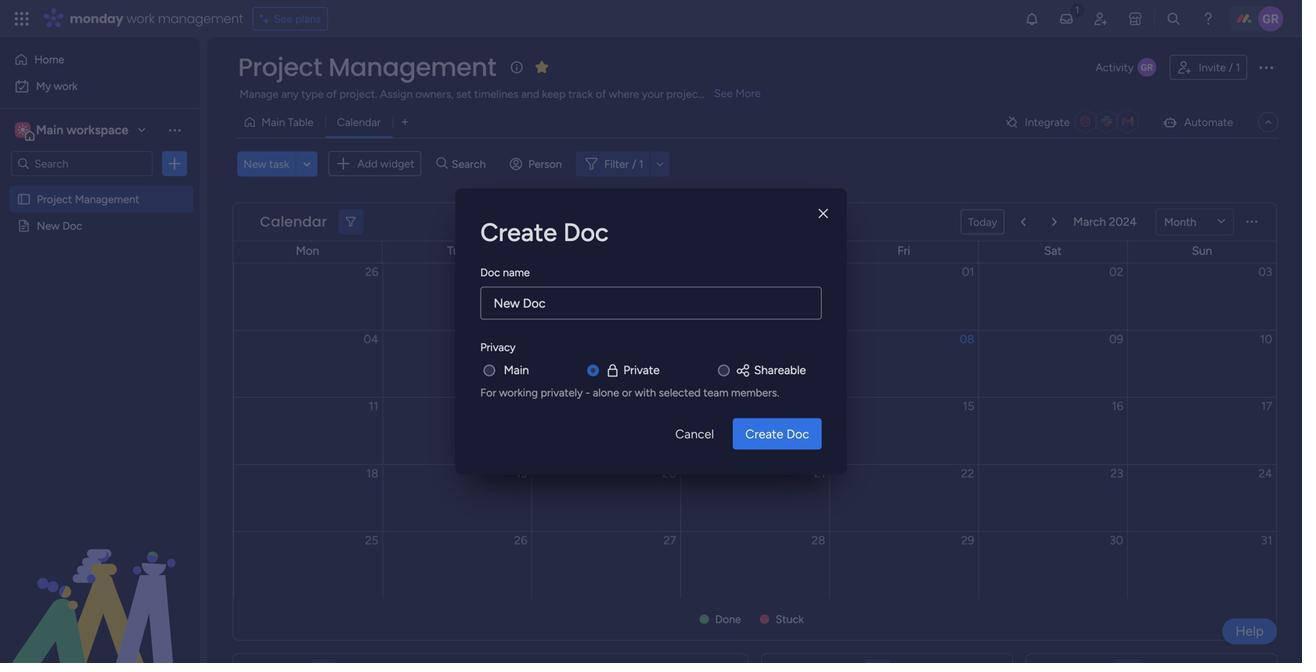 Task type: describe. For each thing, give the bounding box(es) containing it.
1 image
[[1070, 1, 1084, 18]]

add
[[357, 157, 378, 170]]

integrate button
[[998, 106, 1150, 139]]

doc inside doc name heading
[[480, 266, 500, 279]]

main for main table
[[262, 115, 285, 129]]

new task
[[244, 157, 289, 170]]

Project Management field
[[234, 50, 500, 85]]

team
[[703, 386, 728, 399]]

home link
[[9, 47, 190, 72]]

mon
[[296, 244, 319, 258]]

work for my
[[54, 79, 78, 93]]

privately
[[541, 386, 583, 399]]

where
[[609, 87, 639, 101]]

public board image for project management
[[16, 192, 31, 207]]

angle down image
[[303, 158, 311, 170]]

notifications image
[[1024, 11, 1040, 27]]

management
[[158, 10, 243, 27]]

main for main workspace
[[36, 123, 63, 137]]

invite
[[1199, 61, 1226, 74]]

create for the create doc heading on the top
[[480, 217, 557, 247]]

home
[[34, 53, 64, 66]]

main button
[[504, 362, 529, 379]]

1 horizontal spatial project management
[[238, 50, 496, 85]]

1 for invite / 1
[[1236, 61, 1240, 74]]

search everything image
[[1166, 11, 1181, 27]]

see for see more
[[714, 87, 733, 100]]

2 of from the left
[[596, 87, 606, 101]]

activity
[[1096, 61, 1134, 74]]

Calendar field
[[256, 212, 331, 232]]

any
[[281, 87, 299, 101]]

2 workspace image from the left
[[17, 121, 28, 139]]

main table
[[262, 115, 314, 129]]

automate
[[1184, 115, 1233, 129]]

monday marketplace image
[[1127, 11, 1143, 27]]

alone
[[593, 386, 619, 399]]

see plans
[[274, 12, 321, 25]]

cancel
[[675, 427, 714, 441]]

owners,
[[415, 87, 454, 101]]

new task button
[[237, 151, 296, 176]]

work for monday
[[126, 10, 155, 27]]

remove from favorites image
[[534, 59, 550, 75]]

type
[[301, 87, 324, 101]]

march
[[1073, 215, 1106, 229]]

automate button
[[1156, 110, 1239, 135]]

doc inside create doc button
[[787, 427, 809, 441]]

Search in workspace field
[[33, 155, 131, 173]]

your
[[642, 87, 664, 101]]

see more
[[714, 87, 761, 100]]

invite / 1 button
[[1170, 55, 1247, 80]]

main inside privacy element
[[504, 363, 529, 377]]

timelines
[[474, 87, 518, 101]]

see more link
[[713, 85, 762, 101]]

Search field
[[448, 153, 495, 175]]

public board image for new doc
[[16, 218, 31, 233]]

manage any type of project. assign owners, set timelines and keep track of where your project stands.
[[240, 87, 739, 101]]

tue
[[447, 244, 466, 258]]

with
[[635, 386, 656, 399]]

shareable
[[754, 363, 806, 377]]

plans
[[295, 12, 321, 25]]

track
[[568, 87, 593, 101]]

month
[[1164, 215, 1196, 229]]

for
[[480, 386, 496, 399]]

task
[[269, 157, 289, 170]]

add widget button
[[328, 151, 421, 176]]

wed
[[594, 244, 618, 258]]

v2 search image
[[436, 155, 448, 173]]

shareable button
[[735, 362, 806, 379]]

privacy
[[480, 340, 516, 354]]

calendar button
[[325, 110, 392, 135]]

set
[[456, 87, 472, 101]]

today
[[968, 215, 997, 229]]

1 for filter / 1
[[639, 157, 644, 170]]

project.
[[340, 87, 377, 101]]

show board description image
[[507, 60, 526, 75]]

main workspace button
[[11, 117, 153, 143]]

or
[[622, 386, 632, 399]]

assign
[[380, 87, 413, 101]]

person
[[528, 157, 562, 170]]

fri
[[897, 244, 910, 258]]

main workspace
[[36, 123, 128, 137]]

1 vertical spatial management
[[75, 193, 139, 206]]

create doc button
[[733, 418, 822, 450]]

done
[[715, 613, 741, 626]]

create doc for the create doc heading on the top
[[480, 217, 609, 247]]



Task type: vqa. For each thing, say whether or not it's contained in the screenshot.
Deliverables
no



Task type: locate. For each thing, give the bounding box(es) containing it.
selected
[[659, 386, 701, 399]]

workspace
[[66, 123, 128, 137]]

0 vertical spatial project management
[[238, 50, 496, 85]]

project management up the project. in the left top of the page
[[238, 50, 496, 85]]

0 vertical spatial calendar
[[337, 115, 381, 129]]

arrow down image
[[651, 154, 669, 173]]

doc left 'name'
[[480, 266, 500, 279]]

2 list arrow image from the left
[[1052, 217, 1057, 227]]

work right monday
[[126, 10, 155, 27]]

1 horizontal spatial 1
[[1236, 61, 1240, 74]]

project up any
[[238, 50, 322, 85]]

public board image
[[16, 192, 31, 207], [16, 218, 31, 233]]

Doc name field
[[480, 287, 822, 320]]

select product image
[[14, 11, 30, 27]]

table
[[288, 115, 314, 129]]

0 vertical spatial create
[[480, 217, 557, 247]]

0 horizontal spatial main
[[36, 123, 63, 137]]

project management
[[238, 50, 496, 85], [37, 193, 139, 206]]

list box
[[0, 183, 200, 451]]

1 vertical spatial create
[[745, 427, 783, 441]]

doc down filter
[[563, 217, 609, 247]]

1 horizontal spatial of
[[596, 87, 606, 101]]

0 horizontal spatial list arrow image
[[1021, 217, 1026, 227]]

main left table
[[262, 115, 285, 129]]

main up working
[[504, 363, 529, 377]]

privacy heading
[[480, 339, 516, 355]]

new
[[244, 157, 266, 170], [37, 219, 60, 233]]

march 2024
[[1073, 215, 1137, 229]]

of right track
[[596, 87, 606, 101]]

monday
[[70, 10, 123, 27]]

0 horizontal spatial management
[[75, 193, 139, 206]]

1 left arrow down icon
[[639, 157, 644, 170]]

home option
[[9, 47, 190, 72]]

0 horizontal spatial create
[[480, 217, 557, 247]]

0 horizontal spatial project
[[37, 193, 72, 206]]

doc name
[[480, 266, 530, 279]]

1 horizontal spatial /
[[1229, 61, 1233, 74]]

create doc
[[480, 217, 609, 247], [745, 427, 809, 441]]

1 horizontal spatial new
[[244, 157, 266, 170]]

create doc inside heading
[[480, 217, 609, 247]]

main down my
[[36, 123, 63, 137]]

create doc down members.
[[745, 427, 809, 441]]

1 workspace image from the left
[[15, 121, 31, 139]]

calendar for calendar button
[[337, 115, 381, 129]]

0 vertical spatial create doc
[[480, 217, 609, 247]]

/
[[1229, 61, 1233, 74], [632, 157, 636, 170]]

management up assign at the left top of the page
[[328, 50, 496, 85]]

1 horizontal spatial main
[[262, 115, 285, 129]]

create down members.
[[745, 427, 783, 441]]

of right type
[[326, 87, 337, 101]]

1 horizontal spatial create doc
[[745, 427, 809, 441]]

stuck
[[776, 613, 804, 626]]

1 horizontal spatial see
[[714, 87, 733, 100]]

/ right filter
[[632, 157, 636, 170]]

collapse board header image
[[1262, 116, 1275, 128]]

new down the search in workspace field
[[37, 219, 60, 233]]

update feed image
[[1059, 11, 1074, 27]]

create for create doc button
[[745, 427, 783, 441]]

more dots image
[[1247, 216, 1257, 228]]

stands.
[[705, 87, 739, 101]]

main
[[262, 115, 285, 129], [36, 123, 63, 137], [504, 363, 529, 377]]

list arrow image right the today button
[[1021, 217, 1026, 227]]

0 horizontal spatial project management
[[37, 193, 139, 206]]

0 vertical spatial work
[[126, 10, 155, 27]]

1 horizontal spatial work
[[126, 10, 155, 27]]

and
[[521, 87, 539, 101]]

manage
[[240, 87, 279, 101]]

0 horizontal spatial of
[[326, 87, 337, 101]]

see plans button
[[253, 7, 328, 31]]

/ inside button
[[1229, 61, 1233, 74]]

new inside button
[[244, 157, 266, 170]]

1 vertical spatial 1
[[639, 157, 644, 170]]

privacy element
[[480, 362, 822, 400]]

1 vertical spatial project management
[[37, 193, 139, 206]]

calendar inside field
[[260, 212, 327, 232]]

doc down the search in workspace field
[[62, 219, 82, 233]]

see for see plans
[[274, 12, 293, 25]]

calendar inside button
[[337, 115, 381, 129]]

calendar
[[337, 115, 381, 129], [260, 212, 327, 232]]

0 vertical spatial /
[[1229, 61, 1233, 74]]

work inside option
[[54, 79, 78, 93]]

my work link
[[9, 74, 190, 99]]

my
[[36, 79, 51, 93]]

0 horizontal spatial create doc
[[480, 217, 609, 247]]

1 horizontal spatial management
[[328, 50, 496, 85]]

workspace image
[[15, 121, 31, 139], [17, 121, 28, 139]]

private button
[[605, 362, 660, 379]]

greg robinson image
[[1258, 6, 1283, 31]]

add widget
[[357, 157, 414, 170]]

1 vertical spatial create doc
[[745, 427, 809, 441]]

project
[[666, 87, 702, 101]]

my work option
[[9, 74, 190, 99]]

0 horizontal spatial calendar
[[260, 212, 327, 232]]

1 of from the left
[[326, 87, 337, 101]]

management
[[328, 50, 496, 85], [75, 193, 139, 206]]

create up 'name'
[[480, 217, 557, 247]]

1 horizontal spatial create
[[745, 427, 783, 441]]

monday work management
[[70, 10, 243, 27]]

1 vertical spatial project
[[37, 193, 72, 206]]

0 horizontal spatial work
[[54, 79, 78, 93]]

list arrow image up sat
[[1052, 217, 1057, 227]]

1 vertical spatial /
[[632, 157, 636, 170]]

0 horizontal spatial see
[[274, 12, 293, 25]]

main table button
[[237, 110, 325, 135]]

1 list arrow image from the left
[[1021, 217, 1026, 227]]

2 public board image from the top
[[16, 218, 31, 233]]

filter
[[604, 157, 629, 170]]

person button
[[503, 151, 571, 176]]

invite / 1
[[1199, 61, 1240, 74]]

management down the search in workspace field
[[75, 193, 139, 206]]

sun
[[1192, 244, 1212, 258]]

help button
[[1222, 619, 1277, 644]]

2 horizontal spatial main
[[504, 363, 529, 377]]

list arrow image
[[1021, 217, 1026, 227], [1052, 217, 1057, 227]]

members.
[[731, 386, 779, 399]]

main inside workspace selection element
[[36, 123, 63, 137]]

1 vertical spatial calendar
[[260, 212, 327, 232]]

for working privately - alone or with selected team members.
[[480, 386, 779, 399]]

of
[[326, 87, 337, 101], [596, 87, 606, 101]]

-
[[585, 386, 590, 399]]

1 vertical spatial work
[[54, 79, 78, 93]]

create inside the create doc heading
[[480, 217, 557, 247]]

0 vertical spatial public board image
[[16, 192, 31, 207]]

0 vertical spatial 1
[[1236, 61, 1240, 74]]

calendar for calendar field
[[260, 212, 327, 232]]

activity button
[[1089, 55, 1163, 80]]

0 horizontal spatial /
[[632, 157, 636, 170]]

doc inside the create doc heading
[[563, 217, 609, 247]]

create doc for create doc button
[[745, 427, 809, 441]]

new for new doc
[[37, 219, 60, 233]]

create doc heading
[[480, 214, 822, 251]]

see inside button
[[274, 12, 293, 25]]

1 vertical spatial new
[[37, 219, 60, 233]]

1 inside button
[[1236, 61, 1240, 74]]

1 horizontal spatial list arrow image
[[1052, 217, 1057, 227]]

1 horizontal spatial calendar
[[337, 115, 381, 129]]

create inside create doc button
[[745, 427, 783, 441]]

1 vertical spatial public board image
[[16, 218, 31, 233]]

create doc inside button
[[745, 427, 809, 441]]

sat
[[1044, 244, 1062, 258]]

project inside list box
[[37, 193, 72, 206]]

project up new doc
[[37, 193, 72, 206]]

0 vertical spatial management
[[328, 50, 496, 85]]

create
[[480, 217, 557, 247], [745, 427, 783, 441]]

new doc
[[37, 219, 82, 233]]

working
[[499, 386, 538, 399]]

doc name heading
[[480, 264, 530, 280]]

filter / 1
[[604, 157, 644, 170]]

see left more
[[714, 87, 733, 100]]

help image
[[1200, 11, 1216, 27]]

see
[[274, 12, 293, 25], [714, 87, 733, 100]]

0 horizontal spatial 1
[[639, 157, 644, 170]]

integrate
[[1025, 115, 1070, 129]]

work right my
[[54, 79, 78, 93]]

1 right invite
[[1236, 61, 1240, 74]]

private
[[623, 363, 660, 377]]

/ right invite
[[1229, 61, 1233, 74]]

help
[[1236, 623, 1264, 639]]

lottie animation image
[[0, 505, 200, 663]]

invite members image
[[1093, 11, 1109, 27]]

my work
[[36, 79, 78, 93]]

0 vertical spatial see
[[274, 12, 293, 25]]

project
[[238, 50, 322, 85], [37, 193, 72, 206]]

create doc up 'name'
[[480, 217, 609, 247]]

see left plans
[[274, 12, 293, 25]]

list box containing project management
[[0, 183, 200, 451]]

close image
[[819, 208, 828, 219]]

cancel button
[[663, 418, 727, 450]]

workspace selection element
[[15, 121, 131, 141]]

/ for filter
[[632, 157, 636, 170]]

calendar down the project. in the left top of the page
[[337, 115, 381, 129]]

more
[[735, 87, 761, 100]]

today button
[[961, 209, 1004, 234]]

1 public board image from the top
[[16, 192, 31, 207]]

doc
[[563, 217, 609, 247], [62, 219, 82, 233], [480, 266, 500, 279], [787, 427, 809, 441]]

calendar up mon
[[260, 212, 327, 232]]

/ for invite
[[1229, 61, 1233, 74]]

lottie animation element
[[0, 505, 200, 663]]

2024
[[1109, 215, 1137, 229]]

add view image
[[402, 116, 408, 128]]

project management down the search in workspace field
[[37, 193, 139, 206]]

doc down shareable
[[787, 427, 809, 441]]

1 horizontal spatial project
[[238, 50, 322, 85]]

0 vertical spatial new
[[244, 157, 266, 170]]

0 horizontal spatial new
[[37, 219, 60, 233]]

0 vertical spatial project
[[238, 50, 322, 85]]

option
[[0, 185, 200, 188]]

new left task
[[244, 157, 266, 170]]

keep
[[542, 87, 566, 101]]

1 vertical spatial see
[[714, 87, 733, 100]]

widget
[[380, 157, 414, 170]]

new for new task
[[244, 157, 266, 170]]

name
[[503, 266, 530, 279]]



